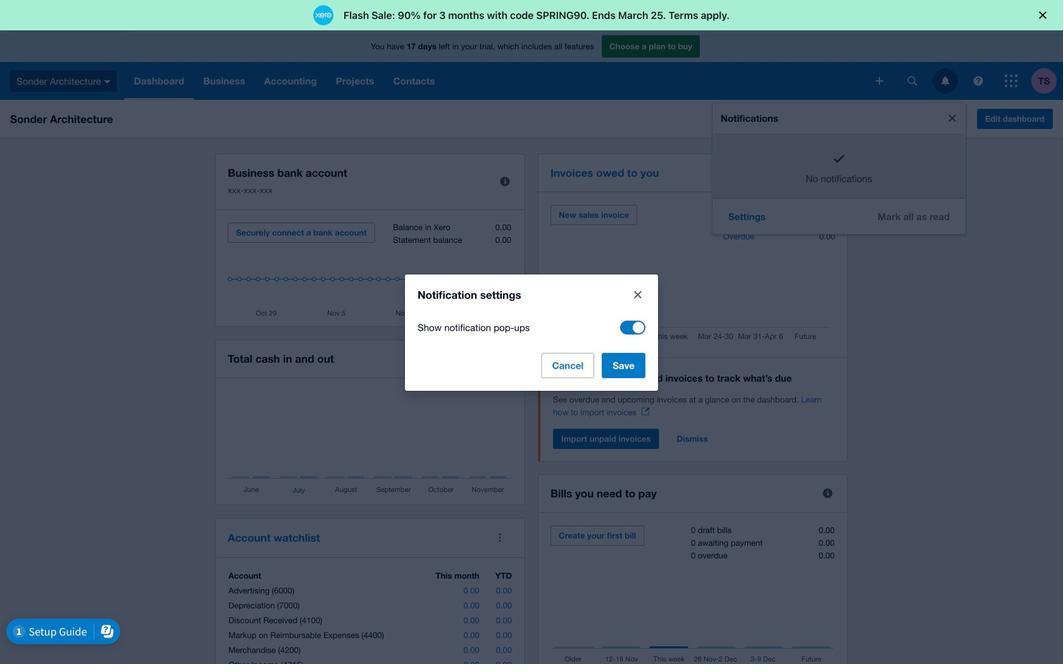 Task type: vqa. For each thing, say whether or not it's contained in the screenshot.
now
no



Task type: describe. For each thing, give the bounding box(es) containing it.
0 horizontal spatial svg image
[[909, 76, 918, 86]]

empty state bank feed widget with a tooltip explaining the feature. includes a 'securely connect a bank account' button and a data-less flat line graph marking four weekly dates, indicating future account balance tracking. image
[[228, 223, 513, 317]]

empty state of the bills widget with a 'create your first bill' button and an unpopulated column graph. image
[[551, 526, 836, 665]]

2 horizontal spatial svg image
[[1006, 75, 1018, 87]]

opens in a new tab image
[[642, 408, 650, 416]]

0 vertical spatial dialog
[[0, 0, 1064, 30]]



Task type: locate. For each thing, give the bounding box(es) containing it.
2 horizontal spatial svg image
[[942, 76, 950, 86]]

banner
[[0, 0, 1064, 665]]

svg image
[[942, 76, 950, 86], [877, 77, 884, 85], [104, 80, 111, 83]]

panel body document
[[554, 394, 836, 419], [554, 394, 836, 419]]

group
[[713, 103, 966, 235]]

0 horizontal spatial svg image
[[104, 80, 111, 83]]

svg image
[[1006, 75, 1018, 87], [909, 76, 918, 86], [974, 76, 984, 86]]

empty state widget for the total cash in and out feature, displaying a column graph summarising bank transaction data as total money in versus total money out across all connected bank accounts, enabling a visual comparison of the two amounts. image
[[228, 391, 513, 496]]

heading
[[554, 371, 836, 386]]

1 horizontal spatial svg image
[[877, 77, 884, 85]]

1 vertical spatial dialog
[[405, 275, 659, 391]]

1 horizontal spatial svg image
[[974, 76, 984, 86]]

dialog
[[0, 0, 1064, 30], [405, 275, 659, 391]]



